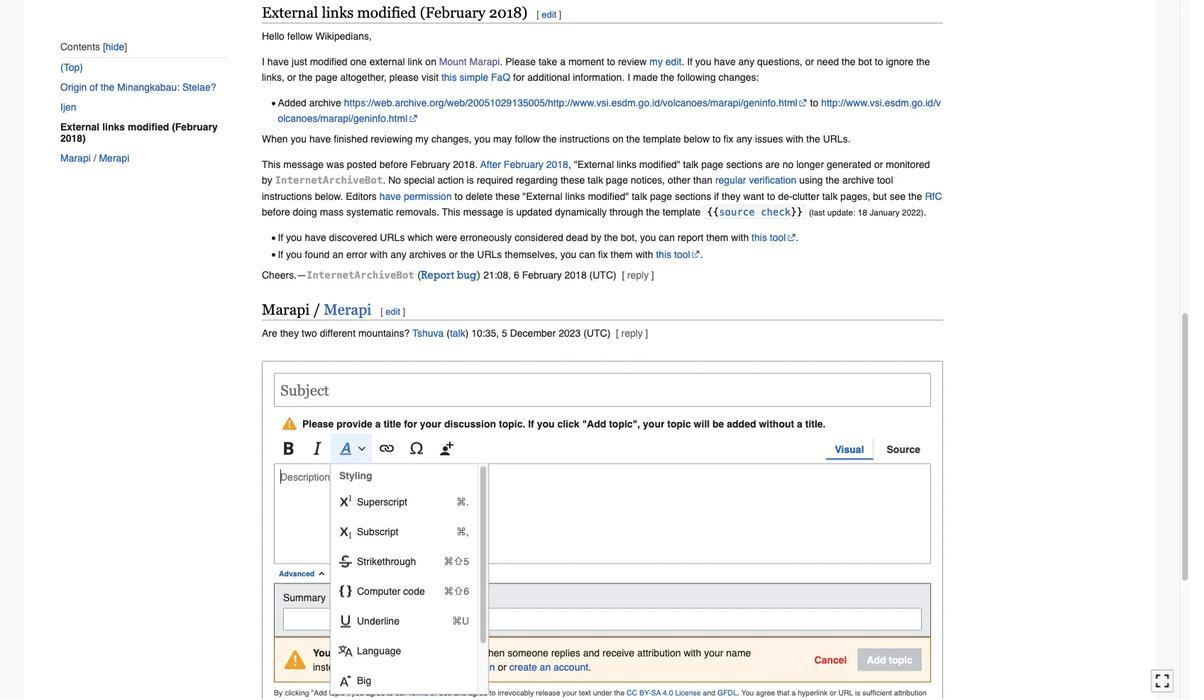 Task type: vqa. For each thing, say whether or not it's contained in the screenshot.
the Please to the top
yes



Task type: describe. For each thing, give the bounding box(es) containing it.
summary
[[283, 592, 326, 603]]

to right below
[[712, 134, 721, 145]]

cancel
[[814, 654, 847, 666]]

edit for external links modified (february 2018)
[[542, 9, 556, 20]]

1 vertical spatial them
[[611, 249, 633, 260]]

before inside the have permission to delete these "external links modified" talk page sections if they want to de-clutter talk pages, but see the rfc before doing mass systematic removals. this message is updated dynamically through the template {{ source check }} (last update: 18 january 2022) .
[[262, 206, 290, 218]]

by
[[274, 689, 283, 698]]

1 horizontal spatial marapi / merapi
[[262, 301, 371, 318]]

special character image
[[409, 434, 424, 464]]

. down }}
[[796, 232, 798, 244]]

1 vertical spatial can
[[579, 249, 595, 260]]

1 vertical spatial "add
[[311, 689, 327, 698]]

can inside to be notified when someone replies and receive attribution with your name instead of your ip address, you can
[[452, 662, 469, 673]]

using the archive tool instructions below. editors
[[262, 175, 893, 202]]

internetarchivebot . no special action is required regarding these talk page notices, other than regular verification
[[275, 175, 796, 186]]

2 horizontal spatial this
[[752, 232, 767, 244]]

1 horizontal spatial instructions
[[559, 134, 610, 145]]

faq
[[491, 72, 510, 83]]

1 horizontal spatial external
[[262, 4, 318, 21]]

0 vertical spatial be
[[712, 418, 724, 429]]

the down http://www.vsi.esdm.go.id/v olcanoes/marapi/geninfo.html at the top
[[626, 134, 640, 145]]

] inside cheers.— internetarchivebot ( report bug ) 21:08, 6 february 2018 (utc) [ reply ]
[[651, 269, 654, 281]]

you left may
[[474, 134, 490, 145]]

you inside . you agree that a hyperlink or url is sufficient attribution
[[741, 689, 754, 698]]

1 vertical spatial my
[[415, 134, 429, 145]]

take
[[539, 56, 557, 68]]

1 vertical spatial on
[[612, 134, 624, 145]]

2 vertical spatial tool
[[674, 249, 690, 260]]

bug
[[457, 272, 477, 282]]

under
[[593, 689, 612, 698]]

a inside . you agree that a hyperlink or url is sufficient attribution
[[792, 689, 796, 698]]

1 horizontal spatial 2018)
[[489, 4, 527, 21]]

report bug link
[[421, 272, 477, 282]]

other
[[668, 175, 690, 186]]

0 horizontal spatial )
[[465, 328, 469, 339]]

is inside . you agree that a hyperlink or url is sufficient attribution
[[855, 689, 860, 698]]

2018.
[[453, 159, 478, 170]]

hyperlink
[[798, 689, 828, 698]]

doing
[[293, 206, 317, 218]]

tshuva link
[[412, 328, 444, 339]]

to down need
[[807, 97, 821, 109]]

visit
[[421, 72, 439, 83]]

the left "bot,"
[[604, 232, 618, 244]]

(february inside external links modified (february 2018)
[[172, 121, 218, 133]]

the up the bug
[[461, 249, 474, 260]]

to left our
[[387, 689, 393, 698]]

strikethrough
[[357, 556, 416, 567]]

0 vertical spatial template
[[643, 134, 681, 145]]

this simple faq for additional information. i made the following changes:
[[441, 72, 759, 83]]

with down "bot,"
[[636, 249, 653, 260]]

Summary text field
[[283, 608, 922, 631]]

2 vertical spatial of
[[430, 689, 436, 698]]

internetarchivebot inside cheers.— internetarchivebot ( report bug ) 21:08, 6 february 2018 (utc) [ reply ]
[[307, 269, 414, 281]]

language button
[[331, 636, 478, 666]]

pages,
[[840, 191, 870, 202]]

[ up take
[[537, 9, 539, 20]]

talk up update:
[[822, 191, 838, 202]]

the right ignore
[[916, 56, 930, 68]]

2 agree from the left
[[468, 689, 487, 698]]

1 horizontal spatial topic",
[[609, 418, 640, 429]]

(last
[[809, 208, 825, 217]]

click
[[557, 418, 579, 429]]

. inside . if you have any questions, or need the bot to ignore the links, or the page altogether, please visit
[[682, 56, 684, 68]]

permission
[[404, 191, 452, 202]]

posted
[[347, 159, 377, 170]]

1 vertical spatial reply
[[621, 328, 643, 339]]

. up faq
[[500, 56, 503, 68]]

with down "source"
[[731, 232, 749, 244]]

irrevocably
[[498, 689, 534, 698]]

"external inside , "external links modified" talk page sections are no longer generated or monitored by
[[574, 159, 614, 170]]

will
[[694, 418, 710, 429]]

"external inside the have permission to delete these "external links modified" talk page sections if they want to de-clutter talk pages, but see the rfc before doing mass systematic removals. this message is updated dynamically through the template {{ source check }} (last update: 18 january 2022) .
[[523, 191, 562, 202]]

add topic button
[[858, 649, 922, 671]]

in
[[487, 662, 495, 673]]

0 vertical spatial an
[[332, 249, 343, 260]]

the left bot
[[842, 56, 855, 68]]

to inside . if you have any questions, or need the bot to ignore the links, or the page altogether, please visit
[[875, 56, 883, 68]]

the left urls.
[[806, 134, 820, 145]]

links inside , "external links modified" talk page sections are no longer generated or monitored by
[[617, 159, 636, 170]]

in.
[[405, 647, 417, 659]]

modified" inside the have permission to delete these "external links modified" talk page sections if they want to de-clutter talk pages, but see the rfc before doing mass systematic removals. this message is updated dynamically through the template {{ source check }} (last update: 18 january 2022) .
[[588, 191, 629, 202]]

. inside 'internetarchivebot . no special action is required regarding these talk page notices, other than regular verification'
[[383, 175, 386, 186]]

edit link for marapi /
[[385, 306, 400, 317]]

attribution inside . you agree that a hyperlink or url is sufficient attribution
[[894, 689, 927, 698]]

found
[[305, 249, 330, 260]]

your left text
[[562, 689, 577, 698]]

big button
[[331, 666, 478, 696]]

cancel button
[[809, 649, 852, 671]]

february for message
[[504, 159, 543, 170]]

the down my edit link
[[661, 72, 674, 83]]

hello
[[262, 31, 284, 42]]

[ up mountains?
[[381, 306, 383, 317]]

0 vertical spatial my
[[650, 56, 663, 68]]

1 horizontal spatial please
[[505, 56, 536, 68]]

links,
[[262, 72, 284, 83]]

links up wikipedians,
[[322, 4, 354, 21]]

0 horizontal spatial are
[[334, 647, 349, 659]]

[ right "2023"
[[616, 328, 619, 339]]

was
[[326, 159, 344, 170]]

have up the was
[[309, 134, 331, 145]]

external
[[370, 56, 405, 68]]

. inside the have permission to delete these "external links modified" talk page sections if they want to de-clutter talk pages, but see the rfc before doing mass systematic removals. this message is updated dynamically through the template {{ source check }} (last update: 18 january 2022) .
[[924, 206, 926, 218]]

create
[[509, 662, 537, 673]]

verification
[[749, 175, 796, 186]]

clicking
[[285, 689, 309, 698]]

this simple faq link
[[441, 72, 510, 83]]

bot
[[858, 56, 872, 68]]

1 vertical spatial marapi
[[60, 152, 91, 164]]

1 vertical spatial please
[[302, 418, 334, 429]]

the left cc
[[614, 689, 624, 698]]

talk left 10:35,
[[450, 328, 465, 339]]

to
[[419, 647, 430, 659]]

Subject text field
[[274, 373, 931, 407]]

or down were
[[449, 249, 458, 260]]

2 horizontal spatial marapi
[[469, 56, 500, 68]]

your up special character icon
[[420, 418, 441, 429]]

(top)
[[60, 62, 83, 73]]

considered
[[515, 232, 563, 244]]

{{
[[707, 206, 719, 218]]

after
[[480, 159, 501, 170]]

olcanoes/marapi/geninfo.html
[[278, 113, 408, 124]]

any inside . if you have any questions, or need the bot to ignore the links, or the page altogether, please visit
[[738, 56, 754, 68]]

1 vertical spatial i
[[627, 72, 630, 83]]

please
[[389, 72, 419, 83]]

you right when
[[291, 134, 307, 145]]

action
[[437, 175, 464, 186]]

0 horizontal spatial this
[[262, 159, 281, 170]]

follow
[[515, 134, 540, 145]]

page inside . if you have any questions, or need the bot to ignore the links, or the page altogether, please visit
[[315, 72, 338, 83]]

a left title.
[[797, 418, 802, 429]]

switch editor tab list
[[826, 434, 931, 464]]

2 horizontal spatial can
[[659, 232, 675, 244]]

. you agree that a hyperlink or url is sufficient attribution
[[274, 689, 927, 700]]

0 vertical spatial message
[[283, 159, 324, 170]]

you up cheers.—
[[286, 249, 302, 260]]

1 vertical spatial external links modified (february 2018)
[[60, 121, 218, 144]]

you inside . if you have any questions, or need the bot to ignore the links, or the page altogether, please visit
[[695, 56, 711, 68]]

0 vertical spatial them
[[706, 232, 728, 244]]

after february 2018 link
[[480, 159, 568, 170]]

source check link
[[719, 206, 791, 218]]

or right in
[[498, 662, 507, 673]]

page inside 'internetarchivebot . no special action is required regarding these talk page notices, other than regular verification'
[[606, 175, 628, 186]]

0 horizontal spatial fix
[[598, 249, 608, 260]]

0 vertical spatial (february
[[420, 4, 486, 21]]

a left title
[[375, 418, 381, 429]]

5
[[502, 328, 507, 339]]

external links modified (february 2018) link
[[60, 117, 236, 148]]

the inside origin of the minangkabau: stelae? link
[[101, 81, 114, 93]]

description
[[280, 471, 330, 483]]

terms of use link
[[408, 689, 452, 698]]

1 vertical spatial for
[[404, 418, 417, 429]]

which
[[408, 232, 433, 244]]

(utc) inside cheers.— internetarchivebot ( report bug ) 21:08, 6 february 2018 (utc) [ reply ]
[[589, 269, 616, 281]]

if you have discovered urls which were erroneously considered dead by the bot, you can report them with this tool
[[278, 232, 786, 244]]

your up big
[[359, 662, 378, 673]]

1 vertical spatial any
[[736, 134, 752, 145]]

bot,
[[621, 232, 637, 244]]

these inside the have permission to delete these "external links modified" talk page sections if they want to de-clutter talk pages, but see the rfc before doing mass systematic removals. this message is updated dynamically through the template {{ source check }} (last update: 18 january 2022) .
[[495, 191, 520, 202]]

the up 2022)
[[908, 191, 922, 202]]

you right "bot,"
[[640, 232, 656, 244]]

agree inside . you agree that a hyperlink or url is sufficient attribution
[[756, 689, 775, 698]]

modified" inside , "external links modified" talk page sections are no longer generated or monitored by
[[639, 159, 680, 170]]

advanced button
[[274, 564, 331, 583]]

2 horizontal spatial and
[[703, 689, 715, 698]]

a right take
[[560, 56, 566, 68]]

message inside the have permission to delete these "external links modified" talk page sections if they want to de-clutter talk pages, but see the rfc before doing mass systematic removals. this message is updated dynamically through the template {{ source check }} (last update: 18 january 2022) .
[[463, 206, 504, 218]]

2018 for message
[[546, 159, 568, 170]]

1 horizontal spatial fix
[[723, 134, 733, 145]]

0 horizontal spatial urls
[[380, 232, 405, 244]]

address,
[[393, 662, 431, 673]]

contents hide
[[60, 41, 124, 52]]

with right 'error' at top left
[[370, 249, 388, 260]]

with right issues
[[786, 134, 804, 145]]

to up the this simple faq for additional information. i made the following changes:
[[607, 56, 615, 68]]

internetarchivebot link
[[307, 269, 414, 281]]

information.
[[573, 72, 625, 83]]

talk down notices,
[[632, 191, 647, 202]]

or down just
[[287, 72, 296, 83]]

talk inside 'internetarchivebot . no special action is required regarding these talk page notices, other than regular verification'
[[588, 175, 603, 186]]

to down action
[[455, 191, 463, 202]]

1 horizontal spatial this
[[656, 249, 671, 260]]

have up links,
[[267, 56, 289, 68]]

were
[[436, 232, 457, 244]]

finished
[[334, 134, 368, 145]]

0 horizontal spatial and
[[454, 689, 466, 698]]

sa
[[651, 689, 661, 698]]

url
[[838, 689, 853, 698]]

bold ⌘b image
[[282, 434, 296, 464]]

you left click at the left bottom of page
[[537, 418, 555, 429]]

template inside the have permission to delete these "external links modified" talk page sections if they want to de-clutter talk pages, but see the rfc before doing mass systematic removals. this message is updated dynamically through the template {{ source check }} (last update: 18 january 2022) .
[[663, 206, 701, 218]]

18
[[858, 208, 867, 217]]

edit link for external links modified (february 2018)
[[542, 9, 556, 20]]

0 horizontal spatial archive
[[309, 97, 341, 109]]

have permission to delete these "external links modified" talk page sections if they want to de-clutter talk pages, but see the rfc before doing mass systematic removals. this message is updated dynamically through the template {{ source check }} (last update: 18 january 2022) .
[[262, 191, 942, 218]]

when you have finished reviewing my changes, you may follow the instructions on the template below to fix any issues with the urls.
[[262, 134, 850, 145]]

0 horizontal spatial topic
[[667, 418, 691, 429]]

0 vertical spatial "add
[[582, 418, 606, 429]]

0 vertical spatial internetarchivebot
[[275, 175, 383, 186]]

you down doing
[[286, 232, 302, 244]]

instead
[[313, 662, 345, 673]]

1 horizontal spatial an
[[540, 662, 551, 673]]

link
[[408, 56, 423, 68]]

but
[[873, 191, 887, 202]]

altogether,
[[340, 72, 387, 83]]

0 vertical spatial reply button
[[627, 269, 649, 281]]

0 horizontal spatial i
[[262, 56, 265, 68]]

the down just
[[299, 72, 313, 83]]

you down big
[[352, 689, 364, 698]]

0 vertical spatial external links modified (february 2018)
[[262, 4, 527, 21]]

contents
[[60, 41, 100, 52]]

if inside . if you have any questions, or need the bot to ignore the links, or the page altogether, please visit
[[687, 56, 693, 68]]

use
[[439, 689, 452, 698]]

2 horizontal spatial edit
[[665, 56, 682, 68]]



Task type: locate. For each thing, give the bounding box(es) containing it.
0 vertical spatial marapi
[[469, 56, 500, 68]]

1 vertical spatial tool
[[770, 232, 786, 244]]

have permission link
[[379, 191, 452, 202]]

(utc)
[[589, 269, 616, 281], [583, 328, 610, 339]]

my
[[650, 56, 663, 68], [415, 134, 429, 145]]

update:
[[827, 208, 855, 217]]

january
[[870, 208, 900, 217]]

edit up take
[[542, 9, 556, 20]]

marapi / merapi link
[[60, 148, 226, 168]]

the right 'follow'
[[543, 134, 557, 145]]

sections inside the have permission to delete these "external links modified" talk page sections if they want to de-clutter talk pages, but see the rfc before doing mass systematic removals. this message is updated dynamically through the template {{ source check }} (last update: 18 january 2022) .
[[675, 191, 711, 202]]

a right that
[[792, 689, 796, 698]]

http://www.vsi.esdm.go.id/v olcanoes/marapi/geninfo.html link
[[278, 97, 941, 124]]

links up notices,
[[617, 159, 636, 170]]

on down http://www.vsi.esdm.go.id/v olcanoes/marapi/geninfo.html at the top
[[612, 134, 624, 145]]

agree left that
[[756, 689, 775, 698]]

[ edit ] for external links modified (february 2018)
[[537, 9, 561, 20]]

1 horizontal spatial tool
[[770, 232, 786, 244]]

have inside . if you have any questions, or need the bot to ignore the links, or the page altogether, please visit
[[714, 56, 736, 68]]

template left below
[[643, 134, 681, 145]]

1 horizontal spatial by
[[591, 232, 601, 244]]

editors
[[346, 191, 377, 202]]

]
[[559, 9, 561, 20], [651, 269, 654, 281], [403, 306, 405, 317], [645, 328, 648, 339]]

0 vertical spatial of
[[90, 81, 98, 93]]

provide
[[337, 418, 372, 429]]

0 horizontal spatial sections
[[675, 191, 711, 202]]

4.0
[[663, 689, 673, 698]]

0 horizontal spatial before
[[262, 206, 290, 218]]

this tool link for this
[[752, 232, 796, 244]]

can left report
[[659, 232, 675, 244]]

i down review
[[627, 72, 630, 83]]

or left need
[[805, 56, 814, 68]]

marapi up this simple faq link
[[469, 56, 500, 68]]

1 vertical spatial fix
[[598, 249, 608, 260]]

of right origin in the top left of the page
[[90, 81, 98, 93]]

computer code
[[357, 586, 425, 597]]

0 horizontal spatial (
[[417, 272, 421, 282]]

1 vertical spatial external
[[60, 121, 100, 133]]

1 vertical spatial (
[[446, 328, 450, 339]]

[ edit ] up take
[[537, 9, 561, 20]]

. down report
[[700, 249, 703, 260]]

have down no
[[379, 191, 401, 202]]

1 vertical spatial [ edit ]
[[381, 306, 405, 317]]

february down 'themselves,'
[[522, 269, 562, 281]]

external
[[262, 4, 318, 21], [60, 121, 100, 133]]

0 horizontal spatial attribution
[[637, 647, 681, 659]]

2 horizontal spatial of
[[430, 689, 436, 698]]

2 vertical spatial marapi
[[262, 301, 310, 318]]

can down notified
[[452, 662, 469, 673]]

cc by-sa 4.0 license link
[[627, 689, 701, 698]]

report
[[421, 272, 454, 282]]

1 horizontal spatial agree
[[468, 689, 487, 698]]

0 horizontal spatial external
[[60, 121, 100, 133]]

issues
[[755, 134, 783, 145]]

[
[[537, 9, 539, 20], [622, 269, 625, 281], [381, 306, 383, 317], [616, 328, 619, 339]]

[ edit ] for marapi /
[[381, 306, 405, 317]]

. down name
[[737, 689, 739, 698]]

link ⌘k image
[[380, 434, 394, 464]]

https://web.archive.org/web/20051029135005/http://www.vsi.esdm.go.id/volcanoes/marapi/geninfo.html link
[[344, 97, 807, 109]]

6
[[514, 269, 519, 281]]

sections up regular verification link
[[726, 159, 763, 170]]

ignore
[[886, 56, 913, 68]]

this tool link for tool
[[656, 249, 700, 260]]

fix
[[723, 134, 733, 145], [598, 249, 608, 260]]

create an account link
[[509, 662, 588, 673]]

0 vertical spatial marapi / merapi
[[60, 152, 129, 164]]

instructions up the ,
[[559, 134, 610, 145]]

report
[[678, 232, 704, 244]]

message down delete
[[463, 206, 504, 218]]

an right create
[[540, 662, 551, 673]]

1 vertical spatial by
[[591, 232, 601, 244]]

http://www.vsi.esdm.go.id/v
[[821, 97, 941, 109]]

page inside the have permission to delete these "external links modified" talk page sections if they want to de-clutter talk pages, but see the rfc before doing mass systematic removals. this message is updated dynamically through the template {{ source check }} (last update: 18 january 2022) .
[[650, 191, 672, 202]]

updated
[[516, 206, 552, 218]]

please provide a title for your discussion topic. if you click "add topic", your topic will be added without a title.
[[302, 418, 826, 429]]

reply button down "bot,"
[[627, 269, 649, 281]]

reply button right "2023"
[[621, 328, 643, 339]]

0 horizontal spatial by
[[262, 175, 272, 186]]

1 vertical spatial this tool link
[[656, 249, 700, 260]]

title
[[383, 418, 401, 429]]

log in link
[[471, 662, 495, 673]]

0 vertical spatial for
[[513, 72, 525, 83]]

0 horizontal spatial they
[[280, 328, 299, 339]]

2 vertical spatial this
[[656, 249, 671, 260]]

0 horizontal spatial /
[[93, 152, 96, 164]]

0 vertical spatial edit link
[[542, 9, 556, 20]]

february up special
[[410, 159, 450, 170]]

0 vertical spatial by
[[262, 175, 272, 186]]

0 horizontal spatial modified"
[[588, 191, 629, 202]]

1 vertical spatial instructions
[[262, 191, 312, 202]]

0 horizontal spatial tool
[[674, 249, 690, 260]]

merapi down the external links modified (february 2018) link
[[99, 152, 129, 164]]

2018)
[[489, 4, 527, 21], [60, 133, 86, 144]]

links inside external links modified (february 2018)
[[102, 121, 125, 133]]

. if you have any questions, or need the bot to ignore the links, or the page altogether, please visit
[[262, 56, 930, 83]]

1 horizontal spatial merapi
[[324, 301, 371, 318]]

before left doing
[[262, 206, 290, 218]]

to left irrevocably
[[489, 689, 496, 698]]

1 horizontal spatial for
[[513, 72, 525, 83]]

can down dead
[[579, 249, 595, 260]]

2023
[[559, 328, 581, 339]]

february inside cheers.— internetarchivebot ( report bug ) 21:08, 6 february 2018 (utc) [ reply ]
[[522, 269, 562, 281]]

2 vertical spatial is
[[855, 689, 860, 698]]

talk inside , "external links modified" talk page sections are no longer generated or monitored by
[[683, 159, 699, 170]]

reply
[[627, 269, 649, 281], [621, 328, 643, 339]]

modified inside external links modified (february 2018)
[[128, 121, 169, 133]]

sufficient
[[863, 689, 892, 698]]

have up found
[[305, 232, 326, 244]]

0 vertical spatial please
[[505, 56, 536, 68]]

delete
[[466, 191, 493, 202]]

your left name
[[704, 647, 723, 659]]

1 vertical spatial reply button
[[621, 328, 643, 339]]

external inside external links modified (february 2018)
[[60, 121, 100, 133]]

page down notices,
[[650, 191, 672, 202]]

or left monitored
[[874, 159, 883, 170]]

0 horizontal spatial message
[[283, 159, 324, 170]]

instructions
[[559, 134, 610, 145], [262, 191, 312, 202]]

2018) up i have just modified one external link on mount marapi . please take a moment to review my edit
[[489, 4, 527, 21]]

fullscreen image
[[1155, 674, 1169, 689]]

edit up mountains?
[[385, 306, 400, 317]]

instructions up doing
[[262, 191, 312, 202]]

are left 'no'
[[765, 159, 780, 170]]

2018) down ijen at the top of page
[[60, 133, 86, 144]]

0 horizontal spatial this
[[441, 72, 457, 83]]

1 vertical spatial (utc)
[[583, 328, 610, 339]]

1 horizontal spatial can
[[579, 249, 595, 260]]

"add right click at the left bottom of page
[[582, 418, 606, 429]]

them down {{
[[706, 232, 728, 244]]

are left not at the bottom of the page
[[334, 647, 349, 659]]

agree down the log
[[468, 689, 487, 698]]

topic", down instead
[[329, 689, 350, 698]]

your left will
[[643, 418, 664, 429]]

big
[[357, 675, 371, 686]]

february up 'internetarchivebot . no special action is required regarding these talk page notices, other than regular verification'
[[504, 159, 543, 170]]

page up the have permission to delete these "external links modified" talk page sections if they want to de-clutter talk pages, but see the rfc before doing mass systematic removals. this message is updated dynamically through the template {{ source check }} (last update: 18 january 2022) .
[[606, 175, 628, 186]]

1 vertical spatial template
[[663, 206, 701, 218]]

not
[[351, 647, 367, 659]]

. inside . you agree that a hyperlink or url is sufficient attribution
[[737, 689, 739, 698]]

want
[[743, 191, 764, 202]]

when
[[481, 647, 505, 659]]

regarding
[[516, 175, 558, 186]]

0 horizontal spatial you
[[313, 647, 331, 659]]

a
[[560, 56, 566, 68], [375, 418, 381, 429], [797, 418, 802, 429], [792, 689, 796, 698]]

and up account
[[583, 647, 600, 659]]

2018 inside cheers.— internetarchivebot ( report bug ) 21:08, 6 february 2018 (utc) [ reply ]
[[565, 269, 587, 281]]

is inside 'internetarchivebot . no special action is required regarding these talk page notices, other than regular verification'
[[467, 175, 474, 186]]

your
[[420, 418, 441, 429], [643, 418, 664, 429], [704, 647, 723, 659], [359, 662, 378, 673], [562, 689, 577, 698]]

reply button
[[627, 269, 649, 281], [621, 328, 643, 339]]

stelae?
[[182, 81, 216, 93]]

archive inside using the archive tool instructions below. editors
[[842, 175, 874, 186]]

of
[[90, 81, 98, 93], [348, 662, 356, 673], [430, 689, 436, 698]]

these inside 'internetarchivebot . no special action is required regarding these talk page notices, other than regular verification'
[[561, 175, 585, 186]]

fix right below
[[723, 134, 733, 145]]

this tool link
[[752, 232, 796, 244], [656, 249, 700, 260]]

alert image
[[282, 417, 297, 431]]

dynamically
[[555, 206, 607, 218]]

below
[[684, 134, 710, 145]]

urls down erroneously
[[477, 249, 502, 260]]

you down dead
[[560, 249, 576, 260]]

edit for marapi /
[[385, 306, 400, 317]]

our
[[395, 689, 406, 698]]

the right using
[[826, 175, 839, 186]]

1 vertical spatial be
[[432, 647, 443, 659]]

is right url
[[855, 689, 860, 698]]

2 vertical spatial can
[[452, 662, 469, 673]]

external links modified (february 2018) up marapi / merapi link
[[60, 121, 218, 144]]

you up instead
[[313, 647, 331, 659]]

0 horizontal spatial marapi
[[60, 152, 91, 164]]

1 vertical spatial )
[[465, 328, 469, 339]]

or inside , "external links modified" talk page sections are no longer generated or monitored by
[[874, 159, 883, 170]]

have inside the have permission to delete these "external links modified" talk page sections if they want to de-clutter talk pages, but see the rfc before doing mass systematic removals. this message is updated dynamically through the template {{ source check }} (last update: 18 january 2022) .
[[379, 191, 401, 202]]

origin of the minangkabau: stelae?
[[60, 81, 216, 93]]

this message was posted before february 2018. after february 2018
[[262, 159, 568, 170]]

i up links,
[[262, 56, 265, 68]]

instructions inside using the archive tool instructions below. editors
[[262, 191, 312, 202]]

advanced
[[279, 570, 314, 578]]

0 vertical spatial before
[[379, 159, 408, 170]]

regular
[[715, 175, 746, 186]]

edit link up take
[[542, 9, 556, 20]]

1 horizontal spatial "add
[[582, 418, 606, 429]]

(top) link
[[60, 57, 226, 77]]

"external right the ,
[[574, 159, 614, 170]]

by down when
[[262, 175, 272, 186]]

this inside the have permission to delete these "external links modified" talk page sections if they want to de-clutter talk pages, but see the rfc before doing mass systematic removals. this message is updated dynamically through the template {{ source check }} (last update: 18 january 2022) .
[[442, 206, 460, 218]]

account
[[554, 662, 588, 673]]

can
[[659, 232, 675, 244], [579, 249, 595, 260], [452, 662, 469, 673]]

changes,
[[431, 134, 472, 145]]

"external down "regarding"
[[523, 191, 562, 202]]

. down rfc link at the right of page
[[924, 206, 926, 218]]

mention a user image
[[439, 434, 453, 464]]

1 horizontal spatial (
[[446, 328, 450, 339]]

. up text
[[588, 662, 591, 673]]

two
[[302, 328, 317, 339]]

2018) inside external links modified (february 2018)
[[60, 133, 86, 144]]

italic ⌘i image
[[310, 434, 324, 464]]

the right origin in the top left of the page
[[101, 81, 114, 93]]

1 horizontal spatial attribution
[[894, 689, 927, 698]]

and right use
[[454, 689, 466, 698]]

1 horizontal spatial edit
[[542, 9, 556, 20]]

0 vertical spatial archive
[[309, 97, 341, 109]]

cheers.—
[[262, 269, 307, 281]]

1 horizontal spatial i
[[627, 72, 630, 83]]

talk up other
[[683, 159, 699, 170]]

of left use
[[430, 689, 436, 698]]

3 agree from the left
[[756, 689, 775, 698]]

modified
[[357, 4, 416, 21], [310, 56, 347, 68], [128, 121, 169, 133]]

is inside the have permission to delete these "external links modified" talk page sections if they want to de-clutter talk pages, but see the rfc before doing mass systematic removals. this message is updated dynamically through the template {{ source check }} (last update: 18 january 2022) .
[[506, 206, 513, 218]]

topic inside button
[[889, 654, 913, 666]]

0 vertical spatial "external
[[574, 159, 614, 170]]

2 vertical spatial any
[[390, 249, 406, 260]]

the inside using the archive tool instructions below. editors
[[826, 175, 839, 186]]

add
[[867, 654, 886, 666]]

attribution inside to be notified when someone replies and receive attribution with your name instead of your ip address, you can
[[637, 647, 681, 659]]

1 vertical spatial /
[[313, 301, 320, 318]]

of inside to be notified when someone replies and receive attribution with your name instead of your ip address, you can
[[348, 662, 356, 673]]

0 horizontal spatial on
[[425, 56, 436, 68]]

0 horizontal spatial edit link
[[385, 306, 400, 317]]

0 horizontal spatial can
[[452, 662, 469, 673]]

superscript
[[357, 496, 407, 508]]

1 horizontal spatial they
[[722, 191, 741, 202]]

sections inside , "external links modified" talk page sections are no longer generated or monitored by
[[726, 159, 763, 170]]

0 vertical spatial modified
[[357, 4, 416, 21]]

visual tab
[[826, 438, 873, 461]]

you inside to be notified when someone replies and receive attribution with your name instead of your ip address, you can
[[434, 662, 450, 673]]

1 horizontal spatial urls
[[477, 249, 502, 260]]

[ inside cheers.— internetarchivebot ( report bug ) 21:08, 6 february 2018 (utc) [ reply ]
[[622, 269, 625, 281]]

to left de-
[[767, 191, 775, 202]]

additional
[[527, 72, 570, 83]]

1 vertical spatial they
[[280, 328, 299, 339]]

[ edit ] up mountains?
[[381, 306, 405, 317]]

or inside . you agree that a hyperlink or url is sufficient attribution
[[830, 689, 836, 698]]

1 vertical spatial merapi
[[324, 301, 371, 318]]

check
[[761, 206, 791, 218]]

with inside to be notified when someone replies and receive attribution with your name instead of your ip address, you can
[[684, 647, 701, 659]]

(february up mount
[[420, 4, 486, 21]]

is left updated
[[506, 206, 513, 218]]

⌘u
[[452, 615, 469, 627]]

2 horizontal spatial modified
[[357, 4, 416, 21]]

than
[[693, 175, 712, 186]]

0 horizontal spatial merapi
[[99, 152, 129, 164]]

0 horizontal spatial (february
[[172, 121, 218, 133]]

page inside , "external links modified" talk page sections are no longer generated or monitored by
[[701, 159, 723, 170]]

0 vertical spatial merapi
[[99, 152, 129, 164]]

1 vertical spatial archive
[[842, 175, 874, 186]]

error
[[346, 249, 367, 260]]

attribution up the sa
[[637, 647, 681, 659]]

merapi link
[[324, 301, 371, 318]]

0 vertical spatial fix
[[723, 134, 733, 145]]

( inside cheers.— internetarchivebot ( report bug ) 21:08, 6 february 2018 (utc) [ reply ]
[[417, 272, 421, 282]]

marapi / merapi
[[60, 152, 129, 164], [262, 301, 371, 318]]

please up italic ⌘i image
[[302, 418, 334, 429]]

1 horizontal spatial before
[[379, 159, 408, 170]]

and inside to be notified when someone replies and receive attribution with your name instead of your ip address, you can
[[583, 647, 600, 659]]

0 vertical spatial i
[[262, 56, 265, 68]]

external links modified (february 2018) up external
[[262, 4, 527, 21]]

0 vertical spatial external
[[262, 4, 318, 21]]

they inside the have permission to delete these "external links modified" talk page sections if they want to de-clutter talk pages, but see the rfc before doing mass systematic removals. this message is updated dynamically through the template {{ source check }} (last update: 18 january 2022) .
[[722, 191, 741, 202]]

10:35,
[[471, 328, 499, 339]]

1 vertical spatial urls
[[477, 249, 502, 260]]

reply inside cheers.— internetarchivebot ( report bug ) 21:08, 6 february 2018 (utc) [ reply ]
[[627, 269, 649, 281]]

questions,
[[757, 56, 802, 68]]

page left altogether,
[[315, 72, 338, 83]]

links down ijen link
[[102, 121, 125, 133]]

1 vertical spatial internetarchivebot
[[307, 269, 414, 281]]

2018 for internetarchivebot
[[565, 269, 587, 281]]

1 vertical spatial topic
[[889, 654, 913, 666]]

2018 down dead
[[565, 269, 587, 281]]

logged
[[370, 647, 402, 659]]

) inside cheers.— internetarchivebot ( report bug ) 21:08, 6 february 2018 (utc) [ reply ]
[[477, 272, 481, 282]]

links inside the have permission to delete these "external links modified" talk page sections if they want to de-clutter talk pages, but see the rfc before doing mass systematic removals. this message is updated dynamically through the template {{ source check }} (last update: 18 january 2022) .
[[565, 191, 585, 202]]

just
[[292, 56, 307, 68]]

0 horizontal spatial these
[[495, 191, 520, 202]]

sections down than
[[675, 191, 711, 202]]

receive
[[602, 647, 634, 659]]

origin of the minangkabau: stelae? link
[[60, 77, 226, 97]]

archives
[[409, 249, 446, 260]]

0 vertical spatial topic",
[[609, 418, 640, 429]]

are inside , "external links modified" talk page sections are no longer generated or monitored by
[[765, 159, 780, 170]]

february for internetarchivebot
[[522, 269, 562, 281]]

1 horizontal spatial my
[[650, 56, 663, 68]]

edit
[[542, 9, 556, 20], [665, 56, 682, 68], [385, 306, 400, 317]]

0 vertical spatial edit
[[542, 9, 556, 20]]

the right through
[[646, 206, 660, 218]]

by right dead
[[591, 232, 601, 244]]

notices,
[[631, 175, 665, 186]]

themselves,
[[505, 249, 558, 260]]

0 horizontal spatial topic",
[[329, 689, 350, 698]]

be inside to be notified when someone replies and receive attribution with your name instead of your ip address, you can
[[432, 647, 443, 659]]

tool up but
[[877, 175, 893, 186]]

1 agree from the left
[[366, 689, 385, 698]]

tool inside using the archive tool instructions below. editors
[[877, 175, 893, 186]]

made
[[633, 72, 658, 83]]

internetarchivebot up below.
[[275, 175, 383, 186]]

these
[[561, 175, 585, 186], [495, 191, 520, 202]]

cc
[[627, 689, 637, 698]]

1 horizontal spatial modified
[[310, 56, 347, 68]]

Description text field
[[275, 464, 930, 564]]

1 horizontal spatial these
[[561, 175, 585, 186]]

(utc) right "2023"
[[583, 328, 610, 339]]

by inside , "external links modified" talk page sections are no longer generated or monitored by
[[262, 175, 272, 186]]

fix down dynamically
[[598, 249, 608, 260]]

) left 10:35,
[[465, 328, 469, 339]]

1 vertical spatial edit
[[665, 56, 682, 68]]

special
[[404, 175, 435, 186]]



